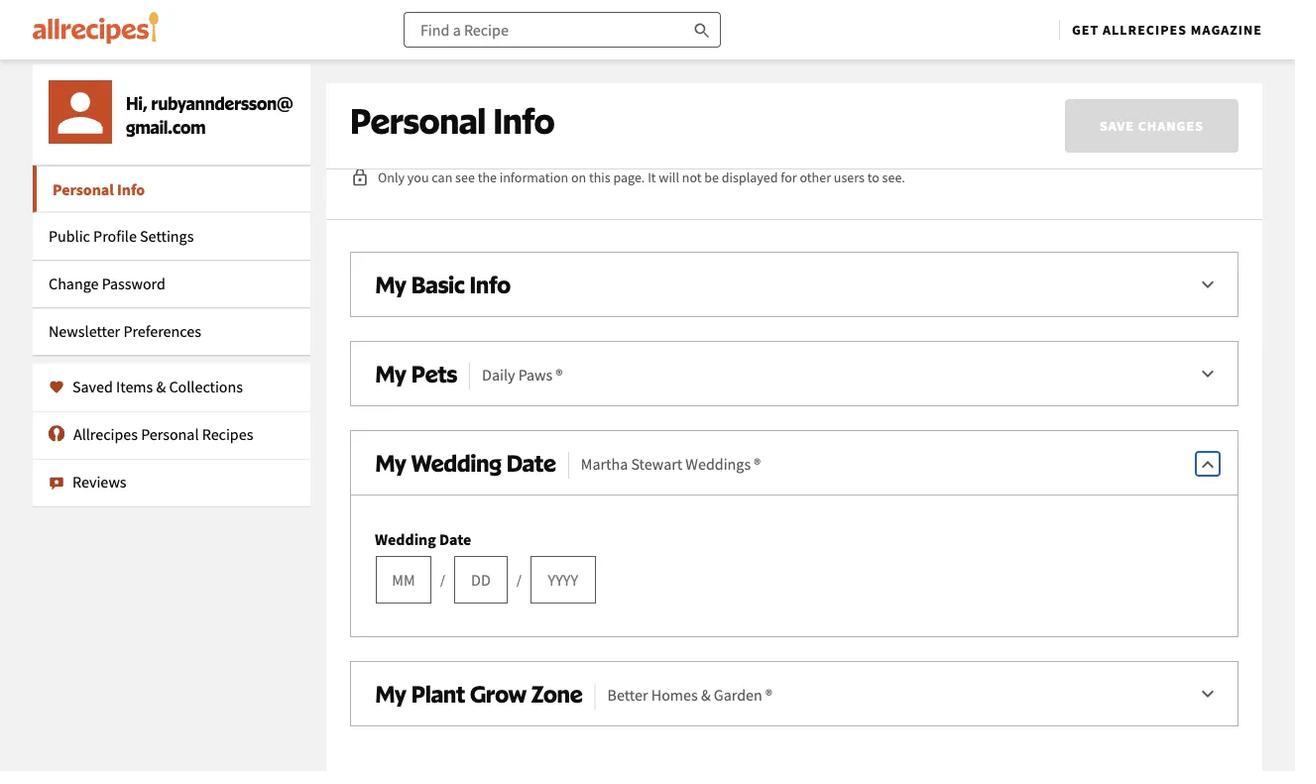Task type: describe. For each thing, give the bounding box(es) containing it.
1 vertical spatial for
[[781, 169, 797, 187]]

YYYY field
[[531, 557, 596, 604]]

experience
[[623, 127, 704, 149]]

1 vertical spatial date
[[439, 530, 472, 550]]

filling
[[1039, 99, 1081, 121]]

my for my plant grow zone
[[375, 680, 407, 708]]

on
[[571, 169, 587, 187]]

address.
[[950, 99, 1013, 121]]

1 vertical spatial personal
[[53, 180, 114, 200]]

allrecipes inside "allrecipes personal recipes" link
[[73, 425, 138, 445]]

collections
[[169, 378, 243, 397]]

newsletter preferences
[[49, 322, 201, 342]]

1 vertical spatial info
[[117, 180, 145, 200]]

page.
[[614, 169, 645, 187]]

to
[[868, 169, 880, 187]]

your
[[867, 99, 901, 121]]

be inside these details will be used for all the meredith profiles associated with your email address. by filling out this information, you will receive a more personalized experience across all meredith websites.
[[481, 99, 500, 121]]

0 horizontal spatial ®
[[556, 365, 563, 385]]

reviews link
[[33, 459, 311, 506]]

change password
[[49, 274, 166, 294]]

only you can see the information on this page. it will not be displayed for other users to see.
[[378, 169, 906, 187]]

get allrecipes magazine link
[[1072, 21, 1263, 39]]

a
[[468, 127, 477, 149]]

2 vertical spatial will
[[659, 169, 680, 187]]

1 vertical spatial wedding
[[375, 530, 436, 550]]

weddings
[[686, 454, 751, 474]]

0 horizontal spatial this
[[589, 169, 611, 187]]

daily paws ®
[[482, 365, 563, 385]]

wedding date
[[375, 530, 472, 550]]

see.
[[883, 169, 906, 187]]

see
[[456, 169, 475, 187]]

1 horizontal spatial ®
[[754, 454, 761, 474]]

personal info link
[[33, 165, 311, 213]]

1 horizontal spatial personal info
[[350, 99, 555, 142]]

websites.
[[851, 127, 921, 149]]

my plant grow zone
[[375, 680, 583, 708]]

martha
[[581, 454, 628, 474]]

preferences
[[123, 322, 201, 342]]

magazine
[[1191, 21, 1263, 39]]

1 vertical spatial personal info
[[53, 180, 145, 200]]

public profile settings
[[49, 227, 194, 247]]

profiles
[[688, 99, 744, 121]]

2 vertical spatial personal
[[141, 425, 199, 445]]

the inside these details will be used for all the meredith profiles associated with your email address. by filling out this information, you will receive a more personalized experience across all meredith websites.
[[589, 99, 614, 121]]

1 vertical spatial the
[[478, 169, 497, 187]]

chevron image for my wedding date
[[1197, 452, 1220, 476]]

these
[[350, 99, 395, 121]]

get allrecipes magazine
[[1072, 21, 1263, 39]]

1 horizontal spatial allrecipes
[[1103, 21, 1188, 39]]

used
[[504, 99, 540, 121]]

stewart
[[631, 454, 683, 474]]

not
[[682, 169, 702, 187]]

my for my wedding date
[[375, 449, 407, 477]]

saved items & collections link
[[33, 364, 311, 411]]

information,
[[1144, 99, 1237, 121]]

my wedding date
[[375, 449, 556, 477]]

recipes
[[202, 425, 253, 445]]

personalized
[[523, 127, 619, 149]]

1 horizontal spatial meredith
[[781, 127, 848, 149]]

DD field
[[454, 557, 508, 604]]

more
[[481, 127, 520, 149]]

& for collections
[[156, 378, 166, 397]]

1 / from the left
[[441, 571, 445, 589]]

displayed
[[722, 169, 778, 187]]

rubyanndersson@
[[151, 92, 293, 113]]

get
[[1072, 21, 1100, 39]]

settings
[[140, 227, 194, 247]]

my for my pets
[[375, 360, 407, 388]]

other
[[800, 169, 831, 187]]

my for my basic info
[[375, 270, 407, 299]]

by
[[1017, 99, 1035, 121]]

public profile settings link
[[33, 213, 311, 260]]

0 vertical spatial will
[[452, 99, 478, 121]]

2 horizontal spatial personal
[[350, 99, 486, 142]]

2 chevron image from the top
[[1197, 684, 1220, 707]]

saved items & collections
[[72, 378, 243, 397]]

homes
[[652, 686, 698, 705]]

details
[[398, 99, 448, 121]]

saved
[[72, 378, 113, 397]]

better homes & garden ®
[[608, 686, 773, 705]]

receive
[[411, 127, 464, 149]]



Task type: vqa. For each thing, say whether or not it's contained in the screenshot.
leftmost American
no



Task type: locate. For each thing, give the bounding box(es) containing it.
0 vertical spatial all
[[568, 99, 586, 121]]

meredith up "experience"
[[618, 99, 684, 121]]

personal info up can
[[350, 99, 555, 142]]

the up the personalized
[[589, 99, 614, 121]]

info up public profile settings
[[117, 180, 145, 200]]

this right on
[[589, 169, 611, 187]]

0 horizontal spatial all
[[568, 99, 586, 121]]

my left the plant
[[375, 680, 407, 708]]

0 horizontal spatial be
[[481, 99, 500, 121]]

garden
[[714, 686, 763, 705]]

basic
[[412, 270, 465, 299]]

allrecipes personal recipes link
[[33, 411, 311, 459]]

3 my from the top
[[375, 449, 407, 477]]

1 vertical spatial you
[[408, 169, 429, 187]]

better
[[608, 686, 648, 705]]

4 my from the top
[[375, 680, 407, 708]]

for inside these details will be used for all the meredith profiles associated with your email address. by filling out this information, you will receive a more personalized experience across all meredith websites.
[[543, 99, 564, 121]]

2 vertical spatial info
[[470, 270, 511, 299]]

0 vertical spatial chevron image
[[1197, 363, 1220, 387]]

0 vertical spatial ®
[[556, 365, 563, 385]]

the
[[589, 99, 614, 121], [478, 169, 497, 187]]

® right the garden
[[766, 686, 773, 705]]

this
[[1113, 99, 1141, 121], [589, 169, 611, 187]]

personal info
[[350, 99, 555, 142], [53, 180, 145, 200]]

users
[[834, 169, 865, 187]]

2 vertical spatial ®
[[766, 686, 773, 705]]

info right 'a'
[[493, 99, 555, 142]]

it
[[648, 169, 656, 187]]

paws
[[519, 365, 553, 385]]

hi,
[[126, 92, 151, 113]]

0 vertical spatial allrecipes
[[1103, 21, 1188, 39]]

you inside these details will be used for all the meredith profiles associated with your email address. by filling out this information, you will receive a more personalized experience across all meredith websites.
[[350, 127, 378, 149]]

1 vertical spatial &
[[701, 686, 711, 705]]

personal up public
[[53, 180, 114, 200]]

0 vertical spatial info
[[493, 99, 555, 142]]

information
[[500, 169, 569, 187]]

my up "wedding date"
[[375, 449, 407, 477]]

1 vertical spatial chevron image
[[1197, 684, 1220, 707]]

pets
[[412, 360, 457, 388]]

change password link
[[33, 260, 311, 308]]

associated
[[748, 99, 827, 121]]

0 vertical spatial you
[[350, 127, 378, 149]]

you left can
[[408, 169, 429, 187]]

1 chevron image from the top
[[1197, 363, 1220, 387]]

0 horizontal spatial you
[[350, 127, 378, 149]]

for
[[543, 99, 564, 121], [781, 169, 797, 187]]

& for garden
[[701, 686, 711, 705]]

0 horizontal spatial &
[[156, 378, 166, 397]]

& inside saved items & collections link
[[156, 378, 166, 397]]

1 horizontal spatial /
[[517, 571, 522, 589]]

1 horizontal spatial personal
[[141, 425, 199, 445]]

1 horizontal spatial for
[[781, 169, 797, 187]]

1 horizontal spatial &
[[701, 686, 711, 705]]

the right the see
[[478, 169, 497, 187]]

& right items
[[156, 378, 166, 397]]

0 horizontal spatial the
[[478, 169, 497, 187]]

1 vertical spatial allrecipes
[[73, 425, 138, 445]]

1 vertical spatial chevron image
[[1197, 452, 1220, 476]]

1 vertical spatial all
[[759, 127, 777, 149]]

allrecipes personal recipes
[[73, 425, 253, 445]]

my pets
[[375, 360, 457, 388]]

personal info up "profile"
[[53, 180, 145, 200]]

will right it
[[659, 169, 680, 187]]

0 vertical spatial be
[[481, 99, 500, 121]]

will down the these
[[381, 127, 408, 149]]

gmail.com
[[126, 116, 206, 137]]

1 horizontal spatial be
[[705, 169, 719, 187]]

0 horizontal spatial personal info
[[53, 180, 145, 200]]

date left martha
[[507, 449, 556, 477]]

1 horizontal spatial will
[[452, 99, 478, 121]]

for left the other
[[781, 169, 797, 187]]

0 vertical spatial &
[[156, 378, 166, 397]]

be right not at the right of page
[[705, 169, 719, 187]]

all up the personalized
[[568, 99, 586, 121]]

0 vertical spatial meredith
[[618, 99, 684, 121]]

newsletter preferences link
[[33, 308, 311, 356]]

with
[[831, 99, 864, 121]]

date up dd "field"
[[439, 530, 472, 550]]

my
[[375, 270, 407, 299], [375, 360, 407, 388], [375, 449, 407, 477], [375, 680, 407, 708]]

0 horizontal spatial meredith
[[618, 99, 684, 121]]

0 vertical spatial date
[[507, 449, 556, 477]]

0 horizontal spatial date
[[439, 530, 472, 550]]

0 vertical spatial for
[[543, 99, 564, 121]]

chevron image
[[1197, 363, 1220, 387], [1197, 452, 1220, 476]]

0 vertical spatial the
[[589, 99, 614, 121]]

these details will be used for all the meredith profiles associated with your email address. by filling out this information, you will receive a more personalized experience across all meredith websites.
[[350, 99, 1237, 149]]

0 horizontal spatial for
[[543, 99, 564, 121]]

chevron image for my pets
[[1197, 363, 1220, 387]]

0 vertical spatial chevron image
[[1197, 274, 1220, 298]]

® right paws on the left top of the page
[[556, 365, 563, 385]]

Search text field
[[404, 12, 721, 48]]

newsletter
[[49, 322, 120, 342]]

out
[[1084, 99, 1110, 121]]

1 horizontal spatial this
[[1113, 99, 1141, 121]]

reviews
[[72, 473, 127, 493]]

personal up can
[[350, 99, 486, 142]]

change
[[49, 274, 99, 294]]

grow
[[470, 680, 527, 708]]

you down the these
[[350, 127, 378, 149]]

all
[[568, 99, 586, 121], [759, 127, 777, 149]]

/
[[441, 571, 445, 589], [517, 571, 522, 589]]

0 horizontal spatial /
[[441, 571, 445, 589]]

allrecipes right get
[[1103, 21, 1188, 39]]

can
[[432, 169, 453, 187]]

1 horizontal spatial all
[[759, 127, 777, 149]]

you
[[350, 127, 378, 149], [408, 169, 429, 187]]

MM field
[[376, 557, 432, 604]]

0 vertical spatial wedding
[[412, 449, 502, 477]]

1 vertical spatial will
[[381, 127, 408, 149]]

items
[[116, 378, 153, 397]]

1 vertical spatial this
[[589, 169, 611, 187]]

allrecipes
[[1103, 21, 1188, 39], [73, 425, 138, 445]]

wedding up "wedding date"
[[412, 449, 502, 477]]

rubyanndersson@ gmail.com
[[126, 92, 293, 137]]

public
[[49, 227, 90, 247]]

password
[[102, 274, 166, 294]]

0 vertical spatial personal
[[350, 99, 486, 142]]

1 horizontal spatial the
[[589, 99, 614, 121]]

will up 'a'
[[452, 99, 478, 121]]

2 chevron image from the top
[[1197, 452, 1220, 476]]

will
[[452, 99, 478, 121], [381, 127, 408, 149], [659, 169, 680, 187]]

2 horizontal spatial ®
[[766, 686, 773, 705]]

/ right dd "field"
[[517, 571, 522, 589]]

/ left dd "field"
[[441, 571, 445, 589]]

my left basic
[[375, 270, 407, 299]]

across
[[708, 127, 756, 149]]

0 horizontal spatial personal
[[53, 180, 114, 200]]

allrecipes up reviews
[[73, 425, 138, 445]]

&
[[156, 378, 166, 397], [701, 686, 711, 705]]

date
[[507, 449, 556, 477], [439, 530, 472, 550]]

0 vertical spatial personal info
[[350, 99, 555, 142]]

be
[[481, 99, 500, 121], [705, 169, 719, 187]]

1 horizontal spatial you
[[408, 169, 429, 187]]

& right homes
[[701, 686, 711, 705]]

this inside these details will be used for all the meredith profiles associated with your email address. by filling out this information, you will receive a more personalized experience across all meredith websites.
[[1113, 99, 1141, 121]]

martha stewart weddings ®
[[581, 454, 761, 474]]

my basic info
[[375, 270, 511, 299]]

0 horizontal spatial allrecipes
[[73, 425, 138, 445]]

wedding
[[412, 449, 502, 477], [375, 530, 436, 550]]

wedding up mm field
[[375, 530, 436, 550]]

1 my from the top
[[375, 270, 407, 299]]

0 horizontal spatial will
[[381, 127, 408, 149]]

1 vertical spatial ®
[[754, 454, 761, 474]]

2 horizontal spatial will
[[659, 169, 680, 187]]

only
[[378, 169, 405, 187]]

my left pets
[[375, 360, 407, 388]]

1 vertical spatial be
[[705, 169, 719, 187]]

for right used
[[543, 99, 564, 121]]

meredith
[[618, 99, 684, 121], [781, 127, 848, 149]]

personal
[[350, 99, 486, 142], [53, 180, 114, 200], [141, 425, 199, 445]]

plant
[[412, 680, 465, 708]]

daily
[[482, 365, 515, 385]]

meredith down 'associated'
[[781, 127, 848, 149]]

email
[[905, 99, 946, 121]]

1 chevron image from the top
[[1197, 274, 1220, 298]]

2 my from the top
[[375, 360, 407, 388]]

info right basic
[[470, 270, 511, 299]]

be up more
[[481, 99, 500, 121]]

chevron image
[[1197, 274, 1220, 298], [1197, 684, 1220, 707]]

2 / from the left
[[517, 571, 522, 589]]

zone
[[532, 680, 583, 708]]

all down 'associated'
[[759, 127, 777, 149]]

0 vertical spatial this
[[1113, 99, 1141, 121]]

1 vertical spatial meredith
[[781, 127, 848, 149]]

this right out
[[1113, 99, 1141, 121]]

®
[[556, 365, 563, 385], [754, 454, 761, 474], [766, 686, 773, 705]]

profile
[[93, 227, 137, 247]]

personal up the reviews link
[[141, 425, 199, 445]]

1 horizontal spatial date
[[507, 449, 556, 477]]

® right "weddings"
[[754, 454, 761, 474]]



